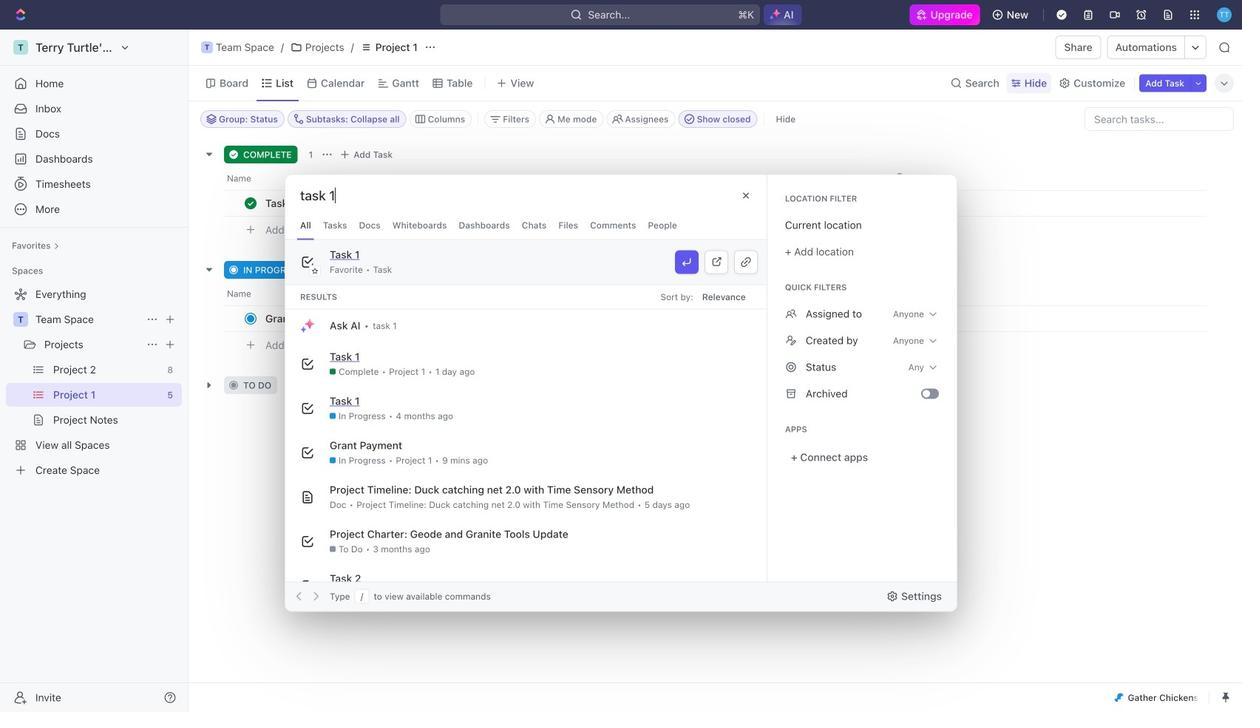 Task type: locate. For each thing, give the bounding box(es) containing it.
team space, , element
[[201, 41, 213, 53], [13, 312, 28, 327]]

Search or run a command… text field
[[300, 187, 411, 204]]

1 horizontal spatial team space, , element
[[201, 41, 213, 53]]

1 vertical spatial oqyu6 image
[[785, 335, 797, 346]]

1 oqyu6 image from the top
[[785, 308, 797, 320]]

2 vertical spatial oqyu6 image
[[785, 361, 797, 373]]

0 horizontal spatial team space, , element
[[13, 312, 28, 327]]

oqyu6 image
[[785, 308, 797, 320], [785, 335, 797, 346], [785, 361, 797, 373]]

0 vertical spatial team space, , element
[[201, 41, 213, 53]]

tree
[[6, 282, 182, 482]]

sidebar navigation
[[0, 30, 189, 712]]

team space, , element inside the sidebar navigation
[[13, 312, 28, 327]]

0 vertical spatial oqyu6 image
[[785, 308, 797, 320]]

Search tasks... text field
[[1086, 108, 1233, 130]]

3 oqyu6 image from the top
[[785, 361, 797, 373]]

2 oqyu6 image from the top
[[785, 335, 797, 346]]

1 vertical spatial team space, , element
[[13, 312, 28, 327]]



Task type: vqa. For each thing, say whether or not it's contained in the screenshot.
the bottom OQYu6 image
yes



Task type: describe. For each thing, give the bounding box(es) containing it.
drumstick bite image
[[1115, 693, 1124, 702]]

tree inside the sidebar navigation
[[6, 282, 182, 482]]

a3t97 image
[[785, 388, 797, 400]]



